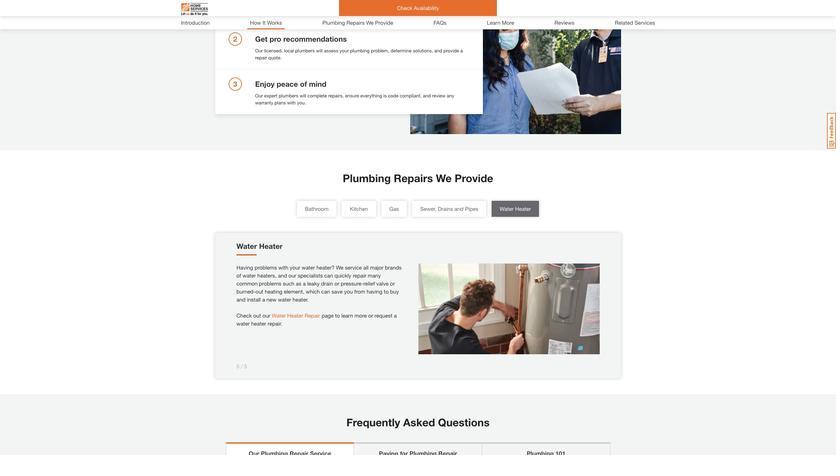 Task type: describe. For each thing, give the bounding box(es) containing it.
a inside our licensed, local plumbers will assess your plumbing problem, determine solutions, and provide a repair quote.
[[460, 48, 463, 53]]

availability
[[414, 5, 439, 11]]

1 horizontal spatial provide
[[455, 172, 493, 185]]

it
[[263, 19, 266, 26]]

heating
[[265, 288, 282, 295]]

as
[[296, 280, 301, 287]]

know
[[269, 3, 281, 8]]

compliant,
[[400, 93, 422, 98]]

save
[[332, 288, 343, 295]]

our inside having problems with your water heater? we service all major brands of water heaters, and our specialists can quickly repair many common problems such as a leaky drain or pressure-relief valve or burned-out heating element, which can save you from having to buy and install a new water heater.
[[288, 272, 296, 279]]

will inside our licensed, local plumbers will assess your plumbing problem, determine solutions, and provide a repair quote.
[[316, 48, 323, 53]]

from
[[354, 288, 365, 295]]

let us know you need plumbing repair services by calling 1-800-466-3337 or filling out the form
[[255, 3, 454, 8]]

5 / 5
[[236, 363, 247, 369]]

element,
[[284, 288, 304, 295]]

check for check out our water heater repair
[[236, 312, 252, 319]]

quickly
[[334, 272, 351, 279]]

water heater inside button
[[500, 206, 531, 212]]

and up such
[[278, 272, 287, 279]]

provide
[[444, 48, 459, 53]]

800-
[[380, 3, 390, 8]]

let
[[255, 3, 262, 8]]

questions
[[438, 416, 490, 429]]

water up specialists
[[302, 264, 315, 271]]

you inside having problems with your water heater? we service all major brands of water heaters, and our specialists can quickly repair many common problems such as a leaky drain or pressure-relief valve or burned-out heating element, which can save you from having to buy and install a new water heater.
[[344, 288, 353, 295]]

complete
[[308, 93, 327, 98]]

water heater repair link
[[272, 312, 320, 319]]

specialists
[[298, 272, 323, 279]]

filling
[[417, 3, 428, 8]]

1 vertical spatial plumbing repairs we provide
[[343, 172, 493, 185]]

the form link
[[437, 3, 454, 8]]

which
[[306, 288, 320, 295]]

1 5 from the left
[[236, 363, 239, 369]]

learn
[[487, 19, 500, 26]]

1 vertical spatial we
[[436, 172, 452, 185]]

assess
[[324, 48, 338, 53]]

repair
[[305, 312, 320, 319]]

form
[[445, 3, 454, 8]]

bathroom button
[[297, 201, 337, 217]]

or up buy
[[390, 280, 395, 287]]

kitchen
[[350, 206, 368, 212]]

valve
[[376, 280, 389, 287]]

we inside having problems with your water heater? we service all major brands of water heaters, and our specialists can quickly repair many common problems such as a leaky drain or pressure-relief valve or burned-out heating element, which can save you from having to buy and install a new water heater.
[[336, 264, 343, 271]]

asked
[[403, 416, 435, 429]]

major
[[370, 264, 384, 271]]

many
[[368, 272, 381, 279]]

0 horizontal spatial repairs
[[346, 19, 365, 26]]

heater.
[[293, 296, 309, 303]]

466-
[[390, 3, 400, 8]]

recommendations
[[283, 35, 347, 43]]

0 vertical spatial plumbing repairs we provide
[[322, 19, 393, 26]]

expert
[[264, 93, 277, 98]]

having problems with your water heater? we service all major brands of water heaters, and our specialists can quickly repair many common problems such as a leaky drain or pressure-relief valve or burned-out heating element, which can save you from having to buy and install a new water heater.
[[236, 264, 402, 303]]

how it works
[[250, 19, 282, 26]]

plumbers inside our expert plumbers will complete repairs, ensure everything is code compliant, and review any warranty plans with you.
[[279, 93, 298, 98]]

2
[[233, 35, 237, 43]]

warranty
[[255, 100, 273, 105]]

plumbers inside our licensed, local plumbers will assess your plumbing problem, determine solutions, and provide a repair quote.
[[295, 48, 315, 53]]

everything
[[360, 93, 382, 98]]

any
[[447, 93, 454, 98]]

1 vertical spatial our
[[262, 312, 270, 319]]

0 horizontal spatial plumbing
[[302, 3, 322, 8]]

our licensed, local plumbers will assess your plumbing problem, determine solutions, and provide a repair quote.
[[255, 48, 463, 60]]

sewer, drains and pipes
[[420, 206, 478, 212]]

how
[[250, 19, 261, 26]]

kitchen button
[[342, 201, 376, 217]]

solutions,
[[413, 48, 433, 53]]

check out our water heater repair
[[236, 312, 320, 319]]

and down the burned-
[[236, 296, 245, 303]]

problem,
[[371, 48, 389, 53]]

1-
[[376, 3, 380, 8]]

calling
[[361, 3, 375, 8]]

determine
[[391, 48, 412, 53]]

by
[[355, 3, 360, 8]]

gas button
[[381, 201, 407, 217]]

drains
[[438, 206, 453, 212]]

pressure-
[[341, 280, 364, 287]]

1 vertical spatial plumbing
[[343, 172, 391, 185]]

services
[[635, 19, 655, 26]]

check availability
[[397, 5, 439, 11]]

new
[[267, 296, 276, 303]]

repair.
[[268, 320, 282, 327]]

gas
[[389, 206, 399, 212]]

request
[[375, 312, 392, 319]]

buy
[[390, 288, 399, 295]]

licensed,
[[264, 48, 283, 53]]

repairs,
[[328, 93, 344, 98]]

service
[[345, 264, 362, 271]]

our expert plumbers will complete repairs, ensure everything is code compliant, and review any warranty plans with you.
[[255, 93, 454, 105]]

faqs
[[434, 19, 447, 26]]

feedback link image
[[827, 113, 836, 149]]

plumbing inside our licensed, local plumbers will assess your plumbing problem, determine solutions, and provide a repair quote.
[[350, 48, 370, 53]]

and inside our licensed, local plumbers will assess your plumbing problem, determine solutions, and provide a repair quote.
[[434, 48, 442, 53]]

our for enjoy peace of mind
[[255, 93, 263, 98]]

0 vertical spatial problems
[[255, 264, 277, 271]]

3337
[[400, 3, 410, 8]]

quote.
[[268, 55, 282, 60]]

enjoy
[[255, 80, 275, 88]]

of inside having problems with your water heater? we service all major brands of water heaters, and our specialists can quickly repair many common problems such as a leaky drain or pressure-relief valve or burned-out heating element, which can save you from having to buy and install a new water heater.
[[236, 272, 241, 279]]

0 vertical spatial repair
[[323, 3, 335, 8]]

the
[[437, 3, 444, 8]]

peace
[[277, 80, 298, 88]]

ensure
[[345, 93, 359, 98]]



Task type: locate. For each thing, give the bounding box(es) containing it.
1 vertical spatial check
[[236, 312, 252, 319]]

2 horizontal spatial we
[[436, 172, 452, 185]]

0 horizontal spatial to
[[335, 312, 340, 319]]

plumbers up plans
[[279, 93, 298, 98]]

plumbing up kitchen
[[343, 172, 391, 185]]

0 vertical spatial we
[[366, 19, 374, 26]]

repairs
[[346, 19, 365, 26], [394, 172, 433, 185]]

2 5 from the left
[[244, 363, 247, 369]]

2 horizontal spatial repair
[[353, 272, 366, 279]]

repair inside having problems with your water heater? we service all major brands of water heaters, and our specialists can quickly repair many common problems such as a leaky drain or pressure-relief valve or burned-out heating element, which can save you from having to buy and install a new water heater.
[[353, 272, 366, 279]]

heater inside button
[[515, 206, 531, 212]]

us
[[263, 3, 268, 8]]

0 vertical spatial provide
[[375, 19, 393, 26]]

a inside 'page to learn more or request a water heater repair.'
[[394, 312, 397, 319]]

plumbing right need
[[302, 3, 322, 8]]

water inside 'page to learn more or request a water heater repair.'
[[236, 320, 250, 327]]

0 horizontal spatial of
[[236, 272, 241, 279]]

works
[[267, 19, 282, 26]]

0 vertical spatial out
[[429, 3, 436, 8]]

0 vertical spatial plumbing
[[302, 3, 322, 8]]

0 vertical spatial of
[[300, 80, 307, 88]]

or right more
[[368, 312, 373, 319]]

plans
[[275, 100, 286, 105]]

check left filling
[[397, 5, 412, 11]]

0 vertical spatial repairs
[[346, 19, 365, 26]]

water
[[302, 264, 315, 271], [243, 272, 256, 279], [278, 296, 291, 303], [236, 320, 250, 327]]

our down get
[[255, 48, 263, 53]]

0 vertical spatial can
[[324, 272, 333, 279]]

plumbing repairs we provide
[[322, 19, 393, 26], [343, 172, 493, 185]]

1 vertical spatial plumbing
[[350, 48, 370, 53]]

and left review
[[423, 93, 431, 98]]

1 vertical spatial provide
[[455, 172, 493, 185]]

frequently
[[346, 416, 400, 429]]

burned-
[[236, 288, 256, 295]]

1 horizontal spatial water heater
[[500, 206, 531, 212]]

more
[[355, 312, 367, 319]]

will
[[316, 48, 323, 53], [300, 93, 306, 98]]

with inside having problems with your water heater? we service all major brands of water heaters, and our specialists can quickly repair many common problems such as a leaky drain or pressure-relief valve or burned-out heating element, which can save you from having to buy and install a new water heater.
[[278, 264, 288, 271]]

plumbers down get pro recommendations
[[295, 48, 315, 53]]

1 vertical spatial heater
[[259, 242, 283, 251]]

0 vertical spatial will
[[316, 48, 323, 53]]

to left learn
[[335, 312, 340, 319]]

check for check availability
[[397, 5, 412, 11]]

we down calling on the top left of page
[[366, 19, 374, 26]]

out
[[429, 3, 436, 8], [256, 288, 263, 295], [253, 312, 261, 319]]

5 right /
[[244, 363, 247, 369]]

need
[[291, 3, 301, 8]]

will inside our expert plumbers will complete repairs, ensure everything is code compliant, and review any warranty plans with you.
[[300, 93, 306, 98]]

our inside our expert plumbers will complete repairs, ensure everything is code compliant, and review any warranty plans with you.
[[255, 93, 263, 98]]

with left you.
[[287, 100, 296, 105]]

we up "drains"
[[436, 172, 452, 185]]

out left the
[[429, 3, 436, 8]]

plumbing repairs we provide up sewer,
[[343, 172, 493, 185]]

0 horizontal spatial will
[[300, 93, 306, 98]]

check inside button
[[397, 5, 412, 11]]

1 vertical spatial repair
[[255, 55, 267, 60]]

you down pressure-
[[344, 288, 353, 295]]

1 horizontal spatial 5
[[244, 363, 247, 369]]

2 vertical spatial heater
[[287, 312, 303, 319]]

we
[[366, 19, 374, 26], [436, 172, 452, 185], [336, 264, 343, 271]]

plumbers
[[295, 48, 315, 53], [279, 93, 298, 98]]

1 vertical spatial water
[[236, 242, 257, 251]]

0 horizontal spatial repair
[[255, 55, 267, 60]]

0 vertical spatial our
[[288, 272, 296, 279]]

water
[[500, 206, 514, 212], [236, 242, 257, 251], [272, 312, 286, 319]]

introduction
[[181, 19, 210, 26]]

a right as
[[303, 280, 306, 287]]

1 horizontal spatial of
[[300, 80, 307, 88]]

0 vertical spatial your
[[340, 48, 349, 53]]

of down having
[[236, 272, 241, 279]]

1 our from the top
[[255, 48, 263, 53]]

plumbing
[[322, 19, 345, 26], [343, 172, 391, 185]]

get pro recommendations
[[255, 35, 347, 43]]

heater
[[251, 320, 266, 327]]

provide up pipes
[[455, 172, 493, 185]]

to left buy
[[384, 288, 389, 295]]

provide
[[375, 19, 393, 26], [455, 172, 493, 185]]

of
[[300, 80, 307, 88], [236, 272, 241, 279]]

install
[[247, 296, 261, 303]]

1 vertical spatial repairs
[[394, 172, 433, 185]]

1 horizontal spatial plumbing
[[350, 48, 370, 53]]

more
[[502, 19, 514, 26]]

can
[[324, 272, 333, 279], [321, 288, 330, 295]]

with up such
[[278, 264, 288, 271]]

/
[[241, 363, 243, 369]]

having
[[367, 288, 382, 295]]

service provider repairing water heater image
[[418, 264, 600, 354]]

1 vertical spatial will
[[300, 93, 306, 98]]

plumbing
[[302, 3, 322, 8], [350, 48, 370, 53]]

or inside 'page to learn more or request a water heater repair.'
[[368, 312, 373, 319]]

0 vertical spatial our
[[255, 48, 263, 53]]

1 horizontal spatial water
[[272, 312, 286, 319]]

and inside our expert plumbers will complete repairs, ensure everything is code compliant, and review any warranty plans with you.
[[423, 93, 431, 98]]

1 horizontal spatial will
[[316, 48, 323, 53]]

mind
[[309, 80, 326, 88]]

0 vertical spatial with
[[287, 100, 296, 105]]

repair left "services"
[[323, 3, 335, 8]]

and
[[434, 48, 442, 53], [423, 93, 431, 98], [455, 206, 464, 212], [278, 272, 287, 279], [236, 296, 245, 303]]

0 vertical spatial water heater
[[500, 206, 531, 212]]

of left mind
[[300, 80, 307, 88]]

1 horizontal spatial repairs
[[394, 172, 433, 185]]

review
[[432, 93, 446, 98]]

brands
[[385, 264, 402, 271]]

your inside having problems with your water heater? we service all major brands of water heaters, and our specialists can quickly repair many common problems such as a leaky drain or pressure-relief valve or burned-out heating element, which can save you from having to buy and install a new water heater.
[[290, 264, 300, 271]]

1 horizontal spatial repair
[[323, 3, 335, 8]]

1 vertical spatial problems
[[259, 280, 281, 287]]

1 horizontal spatial we
[[366, 19, 374, 26]]

heater
[[515, 206, 531, 212], [259, 242, 283, 251], [287, 312, 303, 319]]

problems
[[255, 264, 277, 271], [259, 280, 281, 287]]

check availability button
[[339, 0, 497, 16]]

1 vertical spatial you
[[344, 288, 353, 295]]

bathroom
[[305, 206, 329, 212]]

check up heater
[[236, 312, 252, 319]]

you left need
[[282, 3, 289, 8]]

0 vertical spatial plumbers
[[295, 48, 315, 53]]

or
[[411, 3, 415, 8], [335, 280, 339, 287], [390, 280, 395, 287], [368, 312, 373, 319]]

problems up heaters,
[[255, 264, 277, 271]]

repair left quote.
[[255, 55, 267, 60]]

our inside our licensed, local plumbers will assess your plumbing problem, determine solutions, and provide a repair quote.
[[255, 48, 263, 53]]

1 vertical spatial with
[[278, 264, 288, 271]]

get
[[255, 35, 268, 43]]

0 vertical spatial you
[[282, 3, 289, 8]]

or right 3337
[[411, 3, 415, 8]]

will left assess at the left of the page
[[316, 48, 323, 53]]

to inside having problems with your water heater? we service all major brands of water heaters, and our specialists can quickly repair many common problems such as a leaky drain or pressure-relief valve or burned-out heating element, which can save you from having to buy and install a new water heater.
[[384, 288, 389, 295]]

1 horizontal spatial to
[[384, 288, 389, 295]]

0 vertical spatial check
[[397, 5, 412, 11]]

0 horizontal spatial our
[[262, 312, 270, 319]]

out inside having problems with your water heater? we service all major brands of water heaters, and our specialists can quickly repair many common problems such as a leaky drain or pressure-relief valve or burned-out heating element, which can save you from having to buy and install a new water heater.
[[256, 288, 263, 295]]

water inside button
[[500, 206, 514, 212]]

pipes
[[465, 206, 478, 212]]

and left the provide
[[434, 48, 442, 53]]

sewer, drains and pipes button
[[412, 201, 486, 217]]

services
[[336, 3, 353, 8]]

0 horizontal spatial water heater
[[236, 242, 283, 251]]

0 horizontal spatial water
[[236, 242, 257, 251]]

3
[[233, 80, 237, 88]]

problems down heaters,
[[259, 280, 281, 287]]

enjoy peace of mind
[[255, 80, 326, 88]]

1 horizontal spatial our
[[288, 272, 296, 279]]

our for get pro recommendations
[[255, 48, 263, 53]]

0 horizontal spatial you
[[282, 3, 289, 8]]

our up heater
[[262, 312, 270, 319]]

drain
[[321, 280, 333, 287]]

repair
[[323, 3, 335, 8], [255, 55, 267, 60], [353, 272, 366, 279]]

our up such
[[288, 272, 296, 279]]

a
[[460, 48, 463, 53], [303, 280, 306, 287], [262, 296, 265, 303], [394, 312, 397, 319]]

leaky
[[307, 280, 320, 287]]

or up save
[[335, 280, 339, 287]]

pro
[[270, 35, 281, 43]]

water down the element, on the bottom left
[[278, 296, 291, 303]]

your up as
[[290, 264, 300, 271]]

water up common
[[243, 272, 256, 279]]

2 vertical spatial repair
[[353, 272, 366, 279]]

2 vertical spatial out
[[253, 312, 261, 319]]

plumbing down "services"
[[322, 19, 345, 26]]

heater?
[[316, 264, 334, 271]]

will up you.
[[300, 93, 306, 98]]

having
[[236, 264, 253, 271]]

0 horizontal spatial provide
[[375, 19, 393, 26]]

all
[[363, 264, 369, 271]]

1 vertical spatial water heater
[[236, 242, 283, 251]]

0 vertical spatial heater
[[515, 206, 531, 212]]

out up heater
[[253, 312, 261, 319]]

do it for you logo image
[[181, 0, 208, 18]]

your right assess at the left of the page
[[340, 48, 349, 53]]

your inside our licensed, local plumbers will assess your plumbing problem, determine solutions, and provide a repair quote.
[[340, 48, 349, 53]]

0 horizontal spatial 5
[[236, 363, 239, 369]]

1 vertical spatial plumbers
[[279, 93, 298, 98]]

provide down 800-
[[375, 19, 393, 26]]

0 vertical spatial to
[[384, 288, 389, 295]]

learn more
[[487, 19, 514, 26]]

code
[[388, 93, 398, 98]]

1 vertical spatial your
[[290, 264, 300, 271]]

is
[[383, 93, 387, 98]]

plumbing repairs we provide down by in the top of the page
[[322, 19, 393, 26]]

and left pipes
[[455, 206, 464, 212]]

1 vertical spatial of
[[236, 272, 241, 279]]

0 horizontal spatial we
[[336, 264, 343, 271]]

can down drain
[[321, 288, 330, 295]]

out up install on the left
[[256, 288, 263, 295]]

1 horizontal spatial your
[[340, 48, 349, 53]]

our up the warranty
[[255, 93, 263, 98]]

can up drain
[[324, 272, 333, 279]]

you.
[[297, 100, 306, 105]]

such
[[283, 280, 294, 287]]

0 horizontal spatial check
[[236, 312, 252, 319]]

and inside sewer, drains and pipes button
[[455, 206, 464, 212]]

1 horizontal spatial you
[[344, 288, 353, 295]]

0 vertical spatial plumbing
[[322, 19, 345, 26]]

relief
[[363, 280, 375, 287]]

5 left /
[[236, 363, 239, 369]]

page
[[322, 312, 334, 319]]

2 vertical spatial we
[[336, 264, 343, 271]]

2 vertical spatial water
[[272, 312, 286, 319]]

1 horizontal spatial heater
[[287, 312, 303, 319]]

local
[[284, 48, 294, 53]]

reviews
[[555, 19, 575, 26]]

a right the provide
[[460, 48, 463, 53]]

to inside 'page to learn more or request a water heater repair.'
[[335, 312, 340, 319]]

our
[[288, 272, 296, 279], [262, 312, 270, 319]]

we up quickly
[[336, 264, 343, 271]]

repair inside our licensed, local plumbers will assess your plumbing problem, determine solutions, and provide a repair quote.
[[255, 55, 267, 60]]

plumbing left problem, at the left
[[350, 48, 370, 53]]

1 vertical spatial can
[[321, 288, 330, 295]]

a right the request
[[394, 312, 397, 319]]

2 horizontal spatial water
[[500, 206, 514, 212]]

water left heater
[[236, 320, 250, 327]]

0 horizontal spatial heater
[[259, 242, 283, 251]]

with inside our expert plumbers will complete repairs, ensure everything is code compliant, and review any warranty plans with you.
[[287, 100, 296, 105]]

2 horizontal spatial heater
[[515, 206, 531, 212]]

1 vertical spatial our
[[255, 93, 263, 98]]

heaters,
[[257, 272, 277, 279]]

2 our from the top
[[255, 93, 263, 98]]

repair down service
[[353, 272, 366, 279]]

0 horizontal spatial your
[[290, 264, 300, 271]]

1 vertical spatial out
[[256, 288, 263, 295]]

1 horizontal spatial check
[[397, 5, 412, 11]]

a left new
[[262, 296, 265, 303]]

0 vertical spatial water
[[500, 206, 514, 212]]

frequently asked questions
[[346, 416, 490, 429]]

1 vertical spatial to
[[335, 312, 340, 319]]



Task type: vqa. For each thing, say whether or not it's contained in the screenshot.
6 inside the Smart Home 6 Services Available
no



